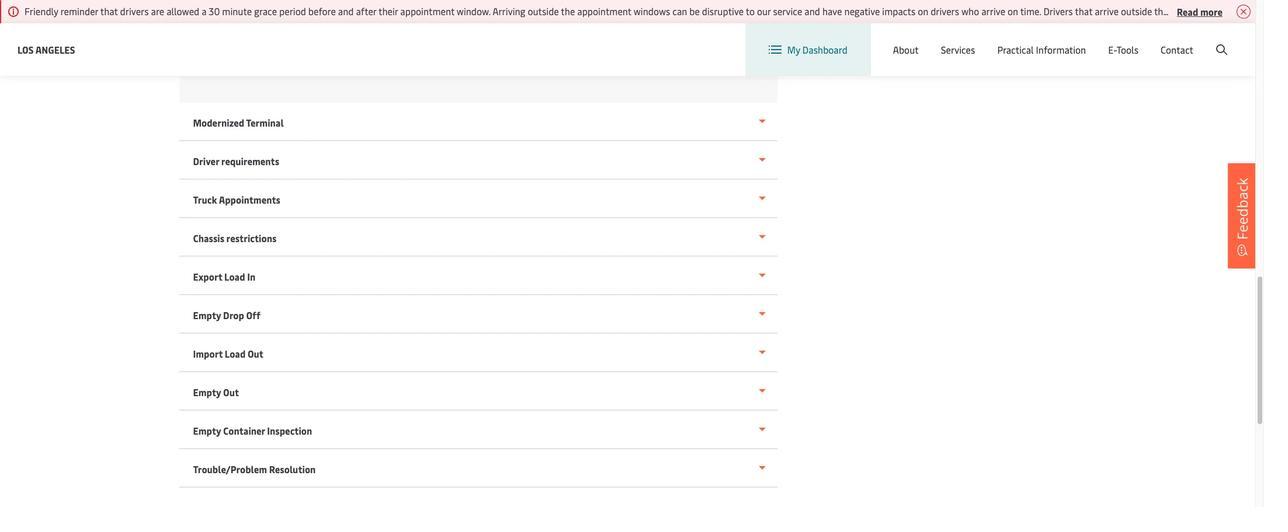 Task type: locate. For each thing, give the bounding box(es) containing it.
1 vertical spatial out
[[223, 386, 239, 399]]

impacts
[[882, 5, 916, 18]]

1 load from the top
[[224, 271, 245, 283]]

1 horizontal spatial arrive
[[1095, 5, 1119, 18]]

/
[[1164, 34, 1168, 47]]

1 horizontal spatial drivers
[[931, 5, 959, 18]]

feedback
[[1233, 178, 1252, 240]]

0 horizontal spatial arrive
[[982, 5, 1006, 18]]

who
[[962, 5, 979, 18]]

e-tools button
[[1108, 23, 1139, 76]]

practical information
[[998, 43, 1086, 56]]

2 load from the top
[[225, 348, 246, 360]]

appointment left window.
[[400, 5, 455, 18]]

load for export
[[224, 271, 245, 283]]

appointment right the
[[577, 5, 632, 18]]

3 appointment from the left
[[1176, 5, 1230, 18]]

e-tools
[[1108, 43, 1139, 56]]

switch
[[927, 34, 955, 47]]

modernized
[[193, 116, 244, 129]]

practical information button
[[998, 23, 1086, 76]]

empty for empty container inspection
[[193, 425, 221, 438]]

switch location
[[927, 34, 993, 47]]

driver requirements button
[[179, 141, 777, 180]]

3 empty from the top
[[193, 425, 221, 438]]

contact button
[[1161, 23, 1194, 76]]

trouble/problem
[[193, 463, 267, 476]]

the
[[561, 5, 575, 18]]

0 horizontal spatial out
[[223, 386, 239, 399]]

1 horizontal spatial appointment
[[577, 5, 632, 18]]

empty inside dropdown button
[[193, 425, 221, 438]]

window.
[[457, 5, 491, 18]]

login / create account link
[[1117, 23, 1233, 58]]

load
[[224, 271, 245, 283], [225, 348, 246, 360]]

that right drivers
[[1075, 5, 1093, 18]]

and left after
[[338, 5, 354, 18]]

terminal
[[246, 116, 284, 129]]

0 horizontal spatial appointment
[[400, 5, 455, 18]]

2 vertical spatial empty
[[193, 425, 221, 438]]

empty out button
[[179, 373, 777, 411]]

disruptive
[[702, 5, 744, 18]]

and left have
[[805, 5, 820, 18]]

1 horizontal spatial outside
[[1121, 5, 1152, 18]]

0 horizontal spatial drivers
[[120, 5, 149, 18]]

1 outside from the left
[[528, 5, 559, 18]]

their right after
[[379, 5, 398, 18]]

1 empty from the top
[[193, 309, 221, 322]]

load right import
[[225, 348, 246, 360]]

more
[[1201, 5, 1223, 18]]

empty left 'container'
[[193, 425, 221, 438]]

outside
[[528, 5, 559, 18], [1121, 5, 1152, 18]]

in
[[247, 271, 255, 283]]

a
[[202, 5, 207, 18]]

los angeles link
[[18, 42, 75, 57]]

export
[[193, 271, 222, 283]]

1 vertical spatial load
[[225, 348, 246, 360]]

trouble/problem resolution button
[[179, 450, 777, 488]]

arrive up e-
[[1095, 5, 1119, 18]]

modernized terminal
[[193, 116, 284, 129]]

drivers
[[120, 5, 149, 18], [931, 5, 959, 18]]

out
[[248, 348, 263, 360], [223, 386, 239, 399]]

1 horizontal spatial and
[[805, 5, 820, 18]]

their
[[379, 5, 398, 18], [1154, 5, 1174, 18]]

1 and from the left
[[338, 5, 354, 18]]

0 horizontal spatial that
[[100, 5, 118, 18]]

inspection
[[267, 425, 312, 438]]

2 empty from the top
[[193, 386, 221, 399]]

0 horizontal spatial their
[[379, 5, 398, 18]]

2 on from the left
[[1008, 5, 1018, 18]]

empty down import
[[193, 386, 221, 399]]

menu
[[1059, 34, 1083, 47]]

friendly
[[25, 5, 58, 18]]

off
[[246, 309, 260, 322]]

0 vertical spatial empty
[[193, 309, 221, 322]]

location
[[957, 34, 993, 47]]

grace
[[254, 5, 277, 18]]

service
[[773, 5, 802, 18]]

load for import
[[225, 348, 246, 360]]

arrive right who
[[982, 5, 1006, 18]]

empty inside dropdown button
[[193, 386, 221, 399]]

load left in
[[224, 271, 245, 283]]

and
[[338, 5, 354, 18], [805, 5, 820, 18]]

their left read
[[1154, 5, 1174, 18]]

1 drivers from the left
[[120, 5, 149, 18]]

1 horizontal spatial that
[[1075, 5, 1093, 18]]

outside up login
[[1121, 5, 1152, 18]]

1 vertical spatial empty
[[193, 386, 221, 399]]

that
[[100, 5, 118, 18], [1075, 5, 1093, 18]]

on
[[918, 5, 929, 18], [1008, 5, 1018, 18]]

chassis restrictions button
[[179, 219, 777, 257]]

truck appointments button
[[179, 180, 777, 219]]

truck
[[193, 193, 217, 206]]

on right impacts
[[918, 5, 929, 18]]

empty left drop on the bottom of page
[[193, 309, 221, 322]]

drivers left are on the left top of the page
[[120, 5, 149, 18]]

minute
[[222, 5, 252, 18]]

empty inside dropdown button
[[193, 309, 221, 322]]

1 horizontal spatial out
[[248, 348, 263, 360]]

import load out
[[193, 348, 263, 360]]

2 outside from the left
[[1121, 5, 1152, 18]]

1 arrive from the left
[[982, 5, 1006, 18]]

0 horizontal spatial outside
[[528, 5, 559, 18]]

be
[[690, 5, 700, 18]]

load inside the export load in dropdown button
[[224, 271, 245, 283]]

0 horizontal spatial and
[[338, 5, 354, 18]]

30
[[209, 5, 220, 18]]

2 horizontal spatial appointment
[[1176, 5, 1230, 18]]

empty
[[193, 309, 221, 322], [193, 386, 221, 399], [193, 425, 221, 438]]

out down the off
[[248, 348, 263, 360]]

appointment up account
[[1176, 5, 1230, 18]]

load inside import load out dropdown button
[[225, 348, 246, 360]]

drivers left who
[[931, 5, 959, 18]]

that right reminder
[[100, 5, 118, 18]]

switch location button
[[908, 34, 993, 47]]

0 vertical spatial load
[[224, 271, 245, 283]]

friendly reminder that drivers are allowed a 30 minute grace period before and after their appointment window. arriving outside the appointment windows can be disruptive to our service and have negative impacts on drivers who arrive on time. drivers that arrive outside their appointment window
[[25, 5, 1264, 18]]

information
[[1036, 43, 1086, 56]]

angeles
[[35, 43, 75, 56]]

1 horizontal spatial on
[[1008, 5, 1018, 18]]

login
[[1139, 34, 1162, 47]]

0 horizontal spatial on
[[918, 5, 929, 18]]

window
[[1233, 5, 1264, 18]]

on left time.
[[1008, 5, 1018, 18]]

out down the 'import load out'
[[223, 386, 239, 399]]

export load in button
[[179, 257, 777, 296]]

outside left the
[[528, 5, 559, 18]]

2 drivers from the left
[[931, 5, 959, 18]]

1 appointment from the left
[[400, 5, 455, 18]]

1 their from the left
[[379, 5, 398, 18]]

1 horizontal spatial their
[[1154, 5, 1174, 18]]



Task type: vqa. For each thing, say whether or not it's contained in the screenshot.
EMPTY related to Empty Drop Off
yes



Task type: describe. For each thing, give the bounding box(es) containing it.
0 vertical spatial out
[[248, 348, 263, 360]]

dashboard
[[803, 43, 848, 56]]

driver
[[193, 155, 219, 168]]

empty drop off button
[[179, 296, 777, 334]]

services button
[[941, 23, 975, 76]]

account
[[1199, 34, 1233, 47]]

negative
[[845, 5, 880, 18]]

my dashboard
[[787, 43, 848, 56]]

tools
[[1117, 43, 1139, 56]]

global menu button
[[1005, 23, 1095, 58]]

empty for empty drop off
[[193, 309, 221, 322]]

allowed
[[167, 5, 199, 18]]

import load out button
[[179, 334, 777, 373]]

resolution
[[269, 463, 316, 476]]

trouble/problem resolution
[[193, 463, 316, 476]]

requirements
[[221, 155, 279, 168]]

import
[[193, 348, 223, 360]]

los angeles
[[18, 43, 75, 56]]

chassis
[[193, 232, 224, 245]]

modernized terminal button
[[179, 103, 777, 141]]

2 their from the left
[[1154, 5, 1174, 18]]

empty container inspection
[[193, 425, 312, 438]]

empty for empty out
[[193, 386, 221, 399]]

create
[[1170, 34, 1197, 47]]

empty drop off
[[193, 309, 260, 322]]

1 on from the left
[[918, 5, 929, 18]]

reefer receiving image
[[193, 0, 754, 70]]

chassis restrictions
[[193, 232, 277, 245]]

arriving
[[493, 5, 526, 18]]

1 that from the left
[[100, 5, 118, 18]]

truck appointments
[[193, 193, 280, 206]]

login / create account
[[1139, 34, 1233, 47]]

after
[[356, 5, 377, 18]]

period
[[279, 5, 306, 18]]

practical
[[998, 43, 1034, 56]]

contact
[[1161, 43, 1194, 56]]

before
[[308, 5, 336, 18]]

appointments
[[219, 193, 280, 206]]

reminder
[[61, 5, 98, 18]]

container
[[223, 425, 265, 438]]

empty out
[[193, 386, 239, 399]]

e-
[[1108, 43, 1117, 56]]

close alert image
[[1237, 5, 1251, 19]]

read more
[[1177, 5, 1223, 18]]

restrictions
[[226, 232, 277, 245]]

our
[[757, 5, 771, 18]]

global
[[1030, 34, 1057, 47]]

los
[[18, 43, 34, 56]]

empty container inspection button
[[179, 411, 777, 450]]

read
[[1177, 5, 1198, 18]]

global menu
[[1030, 34, 1083, 47]]

drop
[[223, 309, 244, 322]]

2 that from the left
[[1075, 5, 1093, 18]]

my dashboard button
[[769, 23, 848, 76]]

driver requirements
[[193, 155, 279, 168]]

about button
[[893, 23, 919, 76]]

2 and from the left
[[805, 5, 820, 18]]

2 appointment from the left
[[577, 5, 632, 18]]

read more button
[[1177, 4, 1223, 19]]

my
[[787, 43, 800, 56]]

have
[[823, 5, 842, 18]]

export load in
[[193, 271, 255, 283]]

to
[[746, 5, 755, 18]]

2 arrive from the left
[[1095, 5, 1119, 18]]

feedback button
[[1228, 163, 1257, 268]]

can
[[673, 5, 687, 18]]

about
[[893, 43, 919, 56]]

drivers
[[1044, 5, 1073, 18]]

are
[[151, 5, 164, 18]]

windows
[[634, 5, 670, 18]]

time.
[[1021, 5, 1041, 18]]



